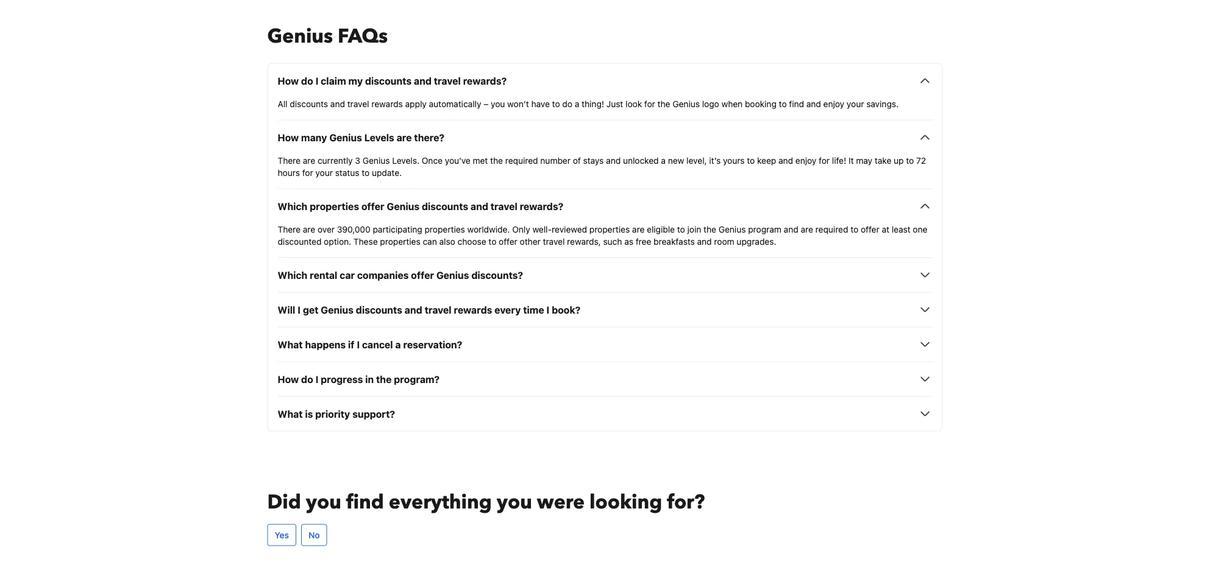 Task type: vqa. For each thing, say whether or not it's contained in the screenshot.
13 January 2024 option
no



Task type: describe. For each thing, give the bounding box(es) containing it.
offer left the at
[[861, 224, 880, 234]]

1 horizontal spatial find
[[789, 99, 804, 109]]

–
[[484, 99, 489, 109]]

also
[[439, 237, 455, 247]]

just
[[607, 99, 623, 109]]

to right the booking
[[779, 99, 787, 109]]

i left get
[[298, 304, 301, 316]]

may
[[856, 155, 873, 165]]

new
[[668, 155, 684, 165]]

properties up also
[[425, 224, 465, 234]]

unlocked
[[623, 155, 659, 165]]

cancel
[[362, 339, 393, 351]]

join
[[688, 224, 701, 234]]

all discounts and travel rewards apply automatically – you won't have to do a thing! just look for the genius logo when booking to find and enjoy your savings.
[[278, 99, 899, 109]]

at
[[882, 224, 890, 234]]

many
[[301, 132, 327, 143]]

0 horizontal spatial find
[[346, 489, 384, 516]]

and right stays
[[606, 155, 621, 165]]

genius faqs
[[267, 23, 388, 49]]

genius down also
[[437, 269, 469, 281]]

other
[[520, 237, 541, 247]]

met
[[473, 155, 488, 165]]

discounted
[[278, 237, 322, 247]]

stays
[[583, 155, 604, 165]]

rewards inside dropdown button
[[454, 304, 492, 316]]

a inside dropdown button
[[395, 339, 401, 351]]

0 vertical spatial for
[[645, 99, 655, 109]]

breakfasts
[[654, 237, 695, 247]]

apply
[[405, 99, 427, 109]]

1 vertical spatial do
[[562, 99, 573, 109]]

participating
[[373, 224, 422, 234]]

are up free
[[632, 224, 645, 234]]

everything
[[389, 489, 492, 516]]

required inside there are over 390,000 participating properties worldwide. only well-reviewed properties are eligible to join the genius program and are required to offer at least one discounted option. these properties can also choose to offer other travel rewards, such as free breakfasts and room upgrades.
[[816, 224, 849, 234]]

and down which rental car companies offer genius discounts? on the top left
[[405, 304, 422, 316]]

book?
[[552, 304, 581, 316]]

reservation?
[[403, 339, 462, 351]]

yes
[[275, 530, 289, 540]]

you right –
[[491, 99, 505, 109]]

can
[[423, 237, 437, 247]]

how many genius levels are there? button
[[278, 130, 933, 145]]

which for which properties offer genius discounts and travel rewards?
[[278, 201, 308, 212]]

discounts?
[[472, 269, 523, 281]]

a inside the there are currently 3 genius levels. once you've met the required number of stays and unlocked a new level, it's yours to keep and enjoy for life! it may take up to 72 hours for your status to update.
[[661, 155, 666, 165]]

only
[[512, 224, 530, 234]]

and down join
[[697, 237, 712, 247]]

rental
[[310, 269, 337, 281]]

eligible
[[647, 224, 675, 234]]

upgrades.
[[737, 237, 777, 247]]

what for what is priority support?
[[278, 408, 303, 420]]

free
[[636, 237, 651, 247]]

of
[[573, 155, 581, 165]]

logo
[[702, 99, 719, 109]]

once
[[422, 155, 443, 165]]

what happens if i cancel a reservation? button
[[278, 337, 933, 352]]

to right status on the top of the page
[[362, 168, 370, 178]]

worldwide.
[[467, 224, 510, 234]]

choose
[[458, 237, 486, 247]]

properties down participating
[[380, 237, 421, 247]]

to left join
[[677, 224, 685, 234]]

how do i claim my discounts and travel rewards?
[[278, 75, 507, 86]]

how do i progress in the program? button
[[278, 372, 933, 387]]

which rental car companies offer genius discounts? button
[[278, 268, 933, 283]]

is
[[305, 408, 313, 420]]

have
[[531, 99, 550, 109]]

travel up reservation?
[[425, 304, 452, 316]]

how do i progress in the program?
[[278, 374, 440, 385]]

booking
[[745, 99, 777, 109]]

how for how do i progress in the program?
[[278, 374, 299, 385]]

you up no
[[306, 489, 341, 516]]

status
[[335, 168, 359, 178]]

1 horizontal spatial your
[[847, 99, 864, 109]]

i inside 'how do i claim my discounts and travel rewards?' dropdown button
[[316, 75, 319, 86]]

rewards,
[[567, 237, 601, 247]]

you've
[[445, 155, 471, 165]]

companies
[[357, 269, 409, 281]]

will i get genius discounts and travel rewards every time i book?
[[278, 304, 581, 316]]

will i get genius discounts and travel rewards every time i book? button
[[278, 303, 933, 317]]

if
[[348, 339, 355, 351]]

discounts up cancel at bottom
[[356, 304, 402, 316]]

and right program
[[784, 224, 799, 234]]

enjoy inside the there are currently 3 genius levels. once you've met the required number of stays and unlocked a new level, it's yours to keep and enjoy for life! it may take up to 72 hours for your status to update.
[[796, 155, 817, 165]]

3
[[355, 155, 360, 165]]

currently
[[318, 155, 353, 165]]

which properties offer genius discounts and travel rewards? button
[[278, 199, 933, 214]]

and right keep
[[779, 155, 793, 165]]

thing!
[[582, 99, 604, 109]]

these
[[354, 237, 378, 247]]

levels.
[[392, 155, 420, 165]]

390,000
[[337, 224, 371, 234]]

the inside there are over 390,000 participating properties worldwide. only well-reviewed properties are eligible to join the genius program and are required to offer at least one discounted option. these properties can also choose to offer other travel rewards, such as free breakfasts and room upgrades.
[[704, 224, 716, 234]]

program
[[748, 224, 782, 234]]

to left '72' on the top right of the page
[[906, 155, 914, 165]]

your inside the there are currently 3 genius levels. once you've met the required number of stays and unlocked a new level, it's yours to keep and enjoy for life! it may take up to 72 hours for your status to update.
[[316, 168, 333, 178]]

i inside "how do i progress in the program?" dropdown button
[[316, 374, 319, 385]]

in
[[365, 374, 374, 385]]

were
[[537, 489, 585, 516]]

genius inside the there are currently 3 genius levels. once you've met the required number of stays and unlocked a new level, it's yours to keep and enjoy for life! it may take up to 72 hours for your status to update.
[[363, 155, 390, 165]]

there for which
[[278, 224, 301, 234]]

to left keep
[[747, 155, 755, 165]]

there?
[[414, 132, 445, 143]]

and up apply
[[414, 75, 432, 86]]

faqs
[[338, 23, 388, 49]]

one
[[913, 224, 928, 234]]

update.
[[372, 168, 402, 178]]

how do i claim my discounts and travel rewards? button
[[278, 73, 933, 88]]

such
[[603, 237, 622, 247]]

get
[[303, 304, 319, 316]]

properties inside dropdown button
[[310, 201, 359, 212]]

72
[[917, 155, 926, 165]]



Task type: locate. For each thing, give the bounding box(es) containing it.
a left thing!
[[575, 99, 580, 109]]

a right cancel at bottom
[[395, 339, 401, 351]]

do left claim
[[301, 75, 313, 86]]

1 vertical spatial what
[[278, 408, 303, 420]]

genius inside there are over 390,000 participating properties worldwide. only well-reviewed properties are eligible to join the genius program and are required to offer at least one discounted option. these properties can also choose to offer other travel rewards, such as free breakfasts and room upgrades.
[[719, 224, 746, 234]]

genius left logo
[[673, 99, 700, 109]]

the right the look
[[658, 99, 670, 109]]

do left "progress"
[[301, 374, 313, 385]]

yes button
[[267, 525, 296, 547]]

hours
[[278, 168, 300, 178]]

well-
[[533, 224, 552, 234]]

how for how do i claim my discounts and travel rewards?
[[278, 75, 299, 86]]

rewards left every
[[454, 304, 492, 316]]

rewards? inside 'how do i claim my discounts and travel rewards?' dropdown button
[[463, 75, 507, 86]]

for?
[[667, 489, 705, 516]]

discounts
[[365, 75, 412, 86], [290, 99, 328, 109], [422, 201, 468, 212], [356, 304, 402, 316]]

look
[[626, 99, 642, 109]]

1 vertical spatial a
[[661, 155, 666, 165]]

what for what happens if i cancel a reservation?
[[278, 339, 303, 351]]

3 how from the top
[[278, 374, 299, 385]]

properties up such
[[590, 224, 630, 234]]

travel inside there are over 390,000 participating properties worldwide. only well-reviewed properties are eligible to join the genius program and are required to offer at least one discounted option. these properties can also choose to offer other travel rewards, such as free breakfasts and room upgrades.
[[543, 237, 565, 247]]

genius up participating
[[387, 201, 420, 212]]

and
[[414, 75, 432, 86], [330, 99, 345, 109], [807, 99, 821, 109], [606, 155, 621, 165], [779, 155, 793, 165], [471, 201, 488, 212], [784, 224, 799, 234], [697, 237, 712, 247], [405, 304, 422, 316]]

do
[[301, 75, 313, 86], [562, 99, 573, 109], [301, 374, 313, 385]]

claim
[[321, 75, 346, 86]]

you left were
[[497, 489, 532, 516]]

no
[[309, 530, 320, 540]]

a left new
[[661, 155, 666, 165]]

did
[[267, 489, 301, 516]]

what is priority support?
[[278, 408, 395, 420]]

there are over 390,000 participating properties worldwide. only well-reviewed properties are eligible to join the genius program and are required to offer at least one discounted option. these properties can also choose to offer other travel rewards, such as free breakfasts and room upgrades.
[[278, 224, 928, 247]]

genius up room
[[719, 224, 746, 234]]

there inside there are over 390,000 participating properties worldwide. only well-reviewed properties are eligible to join the genius program and are required to offer at least one discounted option. these properties can also choose to offer other travel rewards, such as free breakfasts and room upgrades.
[[278, 224, 301, 234]]

travel down "my"
[[347, 99, 369, 109]]

0 horizontal spatial your
[[316, 168, 333, 178]]

program?
[[394, 374, 440, 385]]

offer down can
[[411, 269, 434, 281]]

properties up over at top
[[310, 201, 359, 212]]

for
[[645, 99, 655, 109], [819, 155, 830, 165], [302, 168, 313, 178]]

1 vertical spatial required
[[816, 224, 849, 234]]

i right time
[[547, 304, 550, 316]]

1 horizontal spatial for
[[645, 99, 655, 109]]

the inside the there are currently 3 genius levels. once you've met the required number of stays and unlocked a new level, it's yours to keep and enjoy for life! it may take up to 72 hours for your status to update.
[[490, 155, 503, 165]]

are
[[397, 132, 412, 143], [303, 155, 315, 165], [303, 224, 315, 234], [632, 224, 645, 234], [801, 224, 813, 234]]

2 vertical spatial for
[[302, 168, 313, 178]]

enjoy left savings.
[[824, 99, 845, 109]]

1 vertical spatial which
[[278, 269, 308, 281]]

0 vertical spatial rewards?
[[463, 75, 507, 86]]

are up discounted
[[303, 224, 315, 234]]

travel
[[434, 75, 461, 86], [347, 99, 369, 109], [491, 201, 518, 212], [543, 237, 565, 247], [425, 304, 452, 316]]

are up levels.
[[397, 132, 412, 143]]

there up discounted
[[278, 224, 301, 234]]

discounts right "my"
[[365, 75, 412, 86]]

0 horizontal spatial required
[[505, 155, 538, 165]]

i inside what happens if i cancel a reservation? dropdown button
[[357, 339, 360, 351]]

rewards?
[[463, 75, 507, 86], [520, 201, 564, 212]]

how for how many genius levels are there?
[[278, 132, 299, 143]]

as
[[625, 237, 634, 247]]

will
[[278, 304, 295, 316]]

take
[[875, 155, 892, 165]]

required left the at
[[816, 224, 849, 234]]

0 vertical spatial rewards
[[372, 99, 403, 109]]

there up hours
[[278, 155, 301, 165]]

0 horizontal spatial enjoy
[[796, 155, 817, 165]]

required left number in the left of the page
[[505, 155, 538, 165]]

your
[[847, 99, 864, 109], [316, 168, 333, 178]]

1 vertical spatial there
[[278, 224, 301, 234]]

0 vertical spatial enjoy
[[824, 99, 845, 109]]

1 how from the top
[[278, 75, 299, 86]]

savings.
[[867, 99, 899, 109]]

0 horizontal spatial rewards
[[372, 99, 403, 109]]

the right met
[[490, 155, 503, 165]]

genius up update.
[[363, 155, 390, 165]]

and up the worldwide.
[[471, 201, 488, 212]]

1 horizontal spatial enjoy
[[824, 99, 845, 109]]

0 horizontal spatial for
[[302, 168, 313, 178]]

0 vertical spatial which
[[278, 201, 308, 212]]

1 there from the top
[[278, 155, 301, 165]]

won't
[[507, 99, 529, 109]]

genius up claim
[[267, 23, 333, 49]]

there inside the there are currently 3 genius levels. once you've met the required number of stays and unlocked a new level, it's yours to keep and enjoy for life! it may take up to 72 hours for your status to update.
[[278, 155, 301, 165]]

2 vertical spatial how
[[278, 374, 299, 385]]

your down currently
[[316, 168, 333, 178]]

how many genius levels are there?
[[278, 132, 445, 143]]

1 which from the top
[[278, 201, 308, 212]]

do for how do i claim my discounts and travel rewards?
[[301, 75, 313, 86]]

when
[[722, 99, 743, 109]]

progress
[[321, 374, 363, 385]]

every
[[495, 304, 521, 316]]

genius
[[267, 23, 333, 49], [673, 99, 700, 109], [329, 132, 362, 143], [363, 155, 390, 165], [387, 201, 420, 212], [719, 224, 746, 234], [437, 269, 469, 281], [321, 304, 354, 316]]

rewards down how do i claim my discounts and travel rewards?
[[372, 99, 403, 109]]

enjoy left life!
[[796, 155, 817, 165]]

it's
[[709, 155, 721, 165]]

travel down well-
[[543, 237, 565, 247]]

life!
[[832, 155, 847, 165]]

what down will
[[278, 339, 303, 351]]

1 vertical spatial rewards
[[454, 304, 492, 316]]

to down the worldwide.
[[489, 237, 497, 247]]

automatically
[[429, 99, 481, 109]]

required
[[505, 155, 538, 165], [816, 224, 849, 234]]

to right have
[[552, 99, 560, 109]]

all
[[278, 99, 288, 109]]

rewards? up –
[[463, 75, 507, 86]]

are down many
[[303, 155, 315, 165]]

0 horizontal spatial rewards?
[[463, 75, 507, 86]]

0 vertical spatial required
[[505, 155, 538, 165]]

yours
[[723, 155, 745, 165]]

how
[[278, 75, 299, 86], [278, 132, 299, 143], [278, 374, 299, 385]]

travel up the automatically
[[434, 75, 461, 86]]

rewards? up well-
[[520, 201, 564, 212]]

how left many
[[278, 132, 299, 143]]

i left claim
[[316, 75, 319, 86]]

genius right get
[[321, 304, 354, 316]]

there are currently 3 genius levels. once you've met the required number of stays and unlocked a new level, it's yours to keep and enjoy for life! it may take up to 72 hours for your status to update.
[[278, 155, 926, 178]]

i left "progress"
[[316, 374, 319, 385]]

you
[[491, 99, 505, 109], [306, 489, 341, 516], [497, 489, 532, 516]]

priority
[[315, 408, 350, 420]]

rewards? inside which properties offer genius discounts and travel rewards? dropdown button
[[520, 201, 564, 212]]

properties
[[310, 201, 359, 212], [425, 224, 465, 234], [590, 224, 630, 234], [380, 237, 421, 247]]

1 what from the top
[[278, 339, 303, 351]]

room
[[714, 237, 735, 247]]

2 which from the top
[[278, 269, 308, 281]]

the inside dropdown button
[[376, 374, 392, 385]]

2 horizontal spatial a
[[661, 155, 666, 165]]

which down hours
[[278, 201, 308, 212]]

find
[[789, 99, 804, 109], [346, 489, 384, 516]]

genius up currently
[[329, 132, 362, 143]]

2 what from the top
[[278, 408, 303, 420]]

travel up the worldwide.
[[491, 201, 518, 212]]

2 there from the top
[[278, 224, 301, 234]]

1 vertical spatial enjoy
[[796, 155, 817, 165]]

1 vertical spatial your
[[316, 168, 333, 178]]

0 vertical spatial what
[[278, 339, 303, 351]]

required inside the there are currently 3 genius levels. once you've met the required number of stays and unlocked a new level, it's yours to keep and enjoy for life! it may take up to 72 hours for your status to update.
[[505, 155, 538, 165]]

your left savings.
[[847, 99, 864, 109]]

number
[[541, 155, 571, 165]]

looking
[[590, 489, 662, 516]]

for left life!
[[819, 155, 830, 165]]

1 vertical spatial how
[[278, 132, 299, 143]]

levels
[[365, 132, 394, 143]]

what left is
[[278, 408, 303, 420]]

keep
[[757, 155, 776, 165]]

genius inside dropdown button
[[329, 132, 362, 143]]

i right if
[[357, 339, 360, 351]]

1 vertical spatial for
[[819, 155, 830, 165]]

are inside dropdown button
[[397, 132, 412, 143]]

0 vertical spatial a
[[575, 99, 580, 109]]

do left thing!
[[562, 99, 573, 109]]

car
[[340, 269, 355, 281]]

0 vertical spatial do
[[301, 75, 313, 86]]

did you find everything you were looking for?
[[267, 489, 705, 516]]

there for how
[[278, 155, 301, 165]]

0 horizontal spatial a
[[395, 339, 401, 351]]

which rental car companies offer genius discounts?
[[278, 269, 523, 281]]

how inside dropdown button
[[278, 132, 299, 143]]

and right the booking
[[807, 99, 821, 109]]

2 horizontal spatial for
[[819, 155, 830, 165]]

over
[[318, 224, 335, 234]]

the
[[658, 99, 670, 109], [490, 155, 503, 165], [704, 224, 716, 234], [376, 374, 392, 385]]

2 vertical spatial a
[[395, 339, 401, 351]]

how up all
[[278, 75, 299, 86]]

1 vertical spatial rewards?
[[520, 201, 564, 212]]

2 vertical spatial do
[[301, 374, 313, 385]]

which properties offer genius discounts and travel rewards?
[[278, 201, 564, 212]]

to
[[552, 99, 560, 109], [779, 99, 787, 109], [747, 155, 755, 165], [906, 155, 914, 165], [362, 168, 370, 178], [677, 224, 685, 234], [851, 224, 859, 234], [489, 237, 497, 247]]

1 horizontal spatial rewards
[[454, 304, 492, 316]]

what
[[278, 339, 303, 351], [278, 408, 303, 420]]

0 vertical spatial there
[[278, 155, 301, 165]]

are inside the there are currently 3 genius levels. once you've met the required number of stays and unlocked a new level, it's yours to keep and enjoy for life! it may take up to 72 hours for your status to update.
[[303, 155, 315, 165]]

do for how do i progress in the program?
[[301, 374, 313, 385]]

1 horizontal spatial rewards?
[[520, 201, 564, 212]]

0 vertical spatial your
[[847, 99, 864, 109]]

1 horizontal spatial required
[[816, 224, 849, 234]]

which for which rental car companies offer genius discounts?
[[278, 269, 308, 281]]

what is priority support? button
[[278, 407, 933, 422]]

how left "progress"
[[278, 374, 299, 385]]

and down claim
[[330, 99, 345, 109]]

discounts up also
[[422, 201, 468, 212]]

offer up 390,000
[[362, 201, 385, 212]]

what happens if i cancel a reservation?
[[278, 339, 462, 351]]

happens
[[305, 339, 346, 351]]

0 vertical spatial find
[[789, 99, 804, 109]]

which left rental
[[278, 269, 308, 281]]

the right in
[[376, 374, 392, 385]]

1 vertical spatial find
[[346, 489, 384, 516]]

level,
[[687, 155, 707, 165]]

discounts right all
[[290, 99, 328, 109]]

1 horizontal spatial a
[[575, 99, 580, 109]]

support?
[[352, 408, 395, 420]]

are right program
[[801, 224, 813, 234]]

for right hours
[[302, 168, 313, 178]]

up
[[894, 155, 904, 165]]

to left the at
[[851, 224, 859, 234]]

which
[[278, 201, 308, 212], [278, 269, 308, 281]]

offer down only
[[499, 237, 518, 247]]

0 vertical spatial how
[[278, 75, 299, 86]]

2 how from the top
[[278, 132, 299, 143]]

the right join
[[704, 224, 716, 234]]

for right the look
[[645, 99, 655, 109]]

least
[[892, 224, 911, 234]]

reviewed
[[552, 224, 587, 234]]



